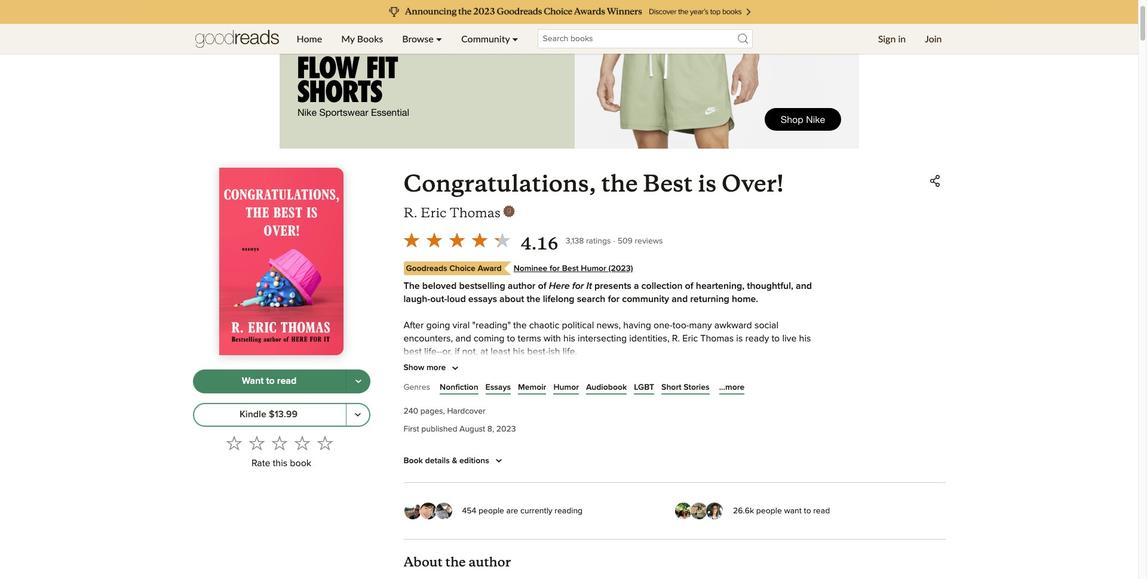 Task type: describe. For each thing, give the bounding box(es) containing it.
least
[[491, 347, 511, 357]]

my books
[[341, 33, 383, 44]]

shares
[[720, 439, 748, 448]]

with inside , to being terrorized by a plague of gay frogs who've overtaken his backyard, thomas shares the nitty, and sometimes gritty, details of wrestling with your past life while in the middle of a new one. with wit, heart, and hope for the future,
[[558, 452, 575, 461]]

240
[[404, 408, 418, 416]]

join link
[[916, 24, 952, 54]]

about the author
[[404, 555, 511, 571]]

in for sign
[[899, 33, 906, 44]]

essays
[[486, 384, 511, 392]]

details inside button
[[425, 457, 450, 466]]

genres
[[404, 384, 430, 392]]

his right on
[[437, 426, 449, 435]]

wrestling
[[518, 452, 555, 461]]

best
[[404, 347, 422, 357]]

about
[[500, 295, 524, 304]]

over!
[[722, 169, 784, 198]]

reviews
[[635, 237, 663, 246]]

2 you from the left
[[652, 399, 668, 409]]

his down can't
[[524, 412, 536, 422]]

top genres for this book element
[[404, 381, 946, 399]]

lgbt
[[634, 384, 655, 392]]

nominee
[[514, 265, 548, 273]]

in for now,
[[427, 373, 435, 383]]

one-
[[654, 321, 673, 330]]

our
[[712, 478, 726, 487]]

rating 0 out of 5 group
[[223, 432, 336, 455]]

his down terms on the left of the page
[[513, 347, 525, 357]]

thomas inside now, in this collection of insightful and hilarious essays, thomas finds himself doing things completely out of character, starting with moving back to his perpetually misunderstood hometown of baltimore. they say you can't go home again, but what if you and home have changed beyond recognition? from attending his twenty-year high school reunion and discovering another person's face on his name badge, to splattering an urgent care room with blood à la
[[637, 373, 670, 383]]

community ▾
[[461, 33, 519, 44]]

if inside now, in this collection of insightful and hilarious essays, thomas finds himself doing things completely out of character, starting with moving back to his perpetually misunderstood hometown of baltimore. they say you can't go home again, but what if you and home have changed beyond recognition? from attending his twenty-year high school reunion and discovering another person's face on his name badge, to splattering an urgent care room with blood à la
[[645, 399, 650, 409]]

not,
[[462, 347, 478, 357]]

goodreads author image
[[503, 206, 515, 218]]

his right 'live'
[[799, 334, 811, 343]]

can
[[660, 478, 675, 487]]

a inside presents a collection of heartening, thoughtful, and laugh-out-loud essays about the lifelong search for community and returning home.
[[634, 282, 639, 291]]

from
[[458, 412, 479, 422]]

recognition?
[[404, 412, 455, 422]]

not-
[[702, 465, 719, 474]]

are
[[507, 507, 518, 516]]

la
[[708, 426, 715, 435]]

his up life.
[[564, 334, 576, 343]]

according
[[568, 478, 610, 487]]

show more
[[404, 364, 446, 373]]

for inside , to being terrorized by a plague of gay frogs who've overtaken his backyard, thomas shares the nitty, and sometimes gritty, details of wrestling with your past life while in the middle of a new one. with wit, heart, and hope for the future,
[[472, 465, 484, 474]]

of inside presents a collection of heartening, thoughtful, and laugh-out-loud essays about the lifelong search for community and returning home.
[[685, 282, 694, 291]]

à
[[700, 426, 705, 435]]

urgent
[[579, 426, 607, 435]]

and up that
[[430, 465, 446, 474]]

about
[[404, 555, 443, 571]]

...more button
[[719, 382, 745, 394]]

editions
[[460, 457, 489, 466]]

nominee for best humor (2023)
[[514, 265, 633, 273]]

collection inside presents a collection of heartening, thoughtful, and laugh-out-loud essays about the lifelong search for community and returning home.
[[642, 282, 683, 291]]

bestselling
[[459, 282, 505, 291]]

goodreads
[[406, 265, 447, 273]]

thoughtful,
[[747, 282, 794, 291]]

with down hilarious
[[556, 386, 573, 396]]

0 vertical spatial humor
[[581, 265, 607, 273]]

home. inside "is the not-so-gentle reminder we all need that even when life doesn't go according to plan, we can still find our way back home."
[[770, 478, 796, 487]]

attending
[[482, 412, 521, 422]]

with up backyard,
[[654, 426, 671, 435]]

chaotic
[[529, 321, 560, 330]]

rate this book element
[[193, 432, 370, 473]]

humor link
[[554, 382, 579, 394]]

back inside now, in this collection of insightful and hilarious essays, thomas finds himself doing things completely out of character, starting with moving back to his perpetually misunderstood hometown of baltimore. they say you can't go home again, but what if you and home have changed beyond recognition? from attending his twenty-year high school reunion and discovering another person's face on his name badge, to splattering an urgent care room with blood à la
[[609, 386, 629, 396]]

rate this book
[[252, 459, 311, 468]]

your
[[578, 452, 596, 461]]

of up future,
[[507, 452, 515, 461]]

and down perpetually on the bottom right
[[670, 399, 686, 409]]

browse ▾ link
[[393, 24, 452, 54]]

when
[[481, 478, 504, 487]]

nonfiction
[[440, 384, 478, 392]]

community ▾ link
[[452, 24, 528, 54]]

0 horizontal spatial r.
[[404, 205, 418, 221]]

his up what
[[642, 386, 654, 396]]

rate 5 out of 5 image
[[317, 436, 333, 451]]

454 people are currently reading
[[462, 507, 583, 516]]

frogs
[[527, 439, 548, 448]]

here
[[549, 282, 570, 291]]

and up blood
[[675, 412, 691, 422]]

3,138 ratings
[[566, 237, 611, 246]]

middle
[[684, 452, 713, 461]]

discover the winners for the best books of the year in the 2023 goodreads choice awards image
[[135, 0, 1004, 24]]

book
[[290, 459, 311, 468]]

way
[[728, 478, 745, 487]]

home. inside presents a collection of heartening, thoughtful, and laugh-out-loud essays about the lifelong search for community and returning home.
[[732, 295, 759, 304]]

book details & editions button
[[404, 454, 506, 469]]

ish
[[548, 347, 560, 357]]

want to read button
[[193, 370, 346, 394]]

26.6k people want to read
[[733, 507, 830, 516]]

badge,
[[478, 426, 507, 435]]

moving
[[575, 386, 606, 396]]

himself
[[695, 373, 725, 383]]

or,
[[442, 347, 453, 357]]

after going viral "reading" the chaotic political news, having one-too-many awkward social encounters, and coming to terms with his intersecting identities, r. eric thomas is ready to live his best life--or, if not, at least his best-ish life.
[[404, 321, 811, 357]]

it
[[587, 282, 592, 291]]

hilarious
[[566, 373, 601, 383]]

Search by book title or ISBN text field
[[538, 29, 753, 48]]

want to read
[[242, 377, 297, 386]]

overtaken
[[582, 439, 624, 448]]

choice
[[450, 265, 476, 273]]

what
[[622, 399, 642, 409]]

face
[[404, 426, 422, 435]]

need
[[416, 478, 437, 487]]

hope
[[448, 465, 470, 474]]

reminder
[[761, 465, 798, 474]]

book details & editions
[[404, 457, 489, 466]]

political
[[562, 321, 594, 330]]

live
[[783, 334, 797, 343]]

hometown
[[771, 386, 815, 396]]

search
[[577, 295, 606, 304]]

thomas inside , to being terrorized by a plague of gay frogs who've overtaken his backyard, thomas shares the nitty, and sometimes gritty, details of wrestling with your past life while in the middle of a new one. with wit, heart, and hope for the future,
[[684, 439, 718, 448]]

beyond
[[777, 399, 809, 409]]

audiobook link
[[586, 382, 627, 394]]

2 home from the left
[[688, 399, 712, 409]]

being
[[783, 426, 807, 435]]

identities,
[[630, 334, 670, 343]]

the inside "is the not-so-gentle reminder we all need that even when life doesn't go according to plan, we can still find our way back home."
[[686, 465, 700, 474]]

4.16
[[521, 234, 559, 255]]

and inside "after going viral "reading" the chaotic political news, having one-too-many awkward social encounters, and coming to terms with his intersecting identities, r. eric thomas is ready to live his best life--or, if not, at least his best-ish life."
[[456, 334, 471, 343]]

if inside "after going viral "reading" the chaotic political news, having one-too-many awkward social encounters, and coming to terms with his intersecting identities, r. eric thomas is ready to live his best life--or, if not, at least his best-ish life."
[[455, 347, 460, 357]]

and right thoughtful,
[[796, 282, 812, 291]]

of right out
[[468, 386, 476, 396]]

to inside , to being terrorized by a plague of gay frogs who've overtaken his backyard, thomas shares the nitty, and sometimes gritty, details of wrestling with your past life while in the middle of a new one. with wit, heart, and hope for the future,
[[772, 426, 780, 435]]

completely
[[404, 386, 450, 396]]

the inside presents a collection of heartening, thoughtful, and laugh-out-loud essays about the lifelong search for community and returning home.
[[527, 295, 541, 304]]

sometimes
[[404, 452, 449, 461]]

year
[[569, 412, 587, 422]]

character,
[[479, 386, 520, 396]]



Task type: vqa. For each thing, say whether or not it's contained in the screenshot.
8,
yes



Task type: locate. For each thing, give the bounding box(es) containing it.
0 horizontal spatial home.
[[732, 295, 759, 304]]

1 vertical spatial read
[[814, 507, 830, 516]]

0 vertical spatial in
[[899, 33, 906, 44]]

currently
[[521, 507, 553, 516]]

short
[[662, 384, 682, 392]]

his down room
[[627, 439, 639, 448]]

0 vertical spatial we
[[801, 465, 813, 474]]

3,138 ratings and 509 reviews figure
[[566, 234, 663, 248]]

1 horizontal spatial people
[[757, 507, 782, 516]]

2 vertical spatial a
[[726, 452, 731, 461]]

best for is
[[643, 169, 693, 198]]

collection up community in the right of the page
[[642, 282, 683, 291]]

go down starting
[[539, 399, 550, 409]]

kindle $13.99
[[240, 410, 298, 420]]

home down stories
[[688, 399, 712, 409]]

0 vertical spatial r.
[[404, 205, 418, 221]]

in down more at left bottom
[[427, 373, 435, 383]]

0 vertical spatial read
[[277, 377, 297, 386]]

author up about
[[508, 282, 536, 291]]

plan,
[[623, 478, 643, 487]]

is left over!
[[698, 169, 717, 198]]

in inside 'link'
[[899, 33, 906, 44]]

0 horizontal spatial people
[[479, 507, 504, 516]]

community
[[622, 295, 669, 304]]

▾ for community ▾
[[512, 33, 519, 44]]

0 vertical spatial is
[[698, 169, 717, 198]]

2 horizontal spatial in
[[899, 33, 906, 44]]

of down genres
[[404, 399, 412, 409]]

0 vertical spatial collection
[[642, 282, 683, 291]]

0 horizontal spatial collection
[[454, 373, 495, 383]]

2 ▾ from the left
[[512, 33, 519, 44]]

beloved
[[422, 282, 457, 291]]

1 horizontal spatial best
[[643, 169, 693, 198]]

perpetually
[[656, 386, 703, 396]]

0 horizontal spatial eric
[[421, 205, 447, 221]]

in down backyard,
[[658, 452, 666, 461]]

1 vertical spatial author
[[469, 555, 511, 571]]

1 horizontal spatial back
[[748, 478, 768, 487]]

for left 'it'
[[572, 282, 584, 291]]

thomas up average rating of 4.16 stars. figure
[[450, 205, 501, 221]]

if right the or,
[[455, 347, 460, 357]]

r.
[[404, 205, 418, 221], [672, 334, 680, 343]]

1 vertical spatial back
[[748, 478, 768, 487]]

0 horizontal spatial this
[[273, 459, 288, 468]]

out
[[452, 386, 466, 396]]

r. inside "after going viral "reading" the chaotic political news, having one-too-many awkward social encounters, and coming to terms with his intersecting identities, r. eric thomas is ready to live his best life--or, if not, at least his best-ish life."
[[672, 334, 680, 343]]

with up ish
[[544, 334, 561, 343]]

best for humor
[[562, 265, 579, 273]]

short stories link
[[662, 382, 710, 394]]

0 horizontal spatial home
[[552, 399, 576, 409]]

in inside , to being terrorized by a plague of gay frogs who've overtaken his backyard, thomas shares the nitty, and sometimes gritty, details of wrestling with your past life while in the middle of a new one. with wit, heart, and hope for the future,
[[658, 452, 666, 461]]

1 horizontal spatial details
[[477, 452, 504, 461]]

1 vertical spatial home.
[[770, 478, 796, 487]]

future,
[[502, 465, 529, 474]]

people for 26.6k
[[757, 507, 782, 516]]

2 vertical spatial in
[[658, 452, 666, 461]]

thomas up lgbt at right
[[637, 373, 670, 383]]

social
[[755, 321, 779, 330]]

the
[[602, 169, 638, 198], [527, 295, 541, 304], [513, 321, 527, 330], [751, 439, 764, 448], [668, 452, 682, 461], [486, 465, 500, 474], [686, 465, 700, 474], [446, 555, 466, 571]]

go right doesn't
[[555, 478, 566, 487]]

1 vertical spatial collection
[[454, 373, 495, 383]]

thomas down awkward
[[701, 334, 734, 343]]

average rating of 4.16 stars. figure
[[400, 229, 566, 255]]

humor up 'it'
[[581, 265, 607, 273]]

0 horizontal spatial best
[[562, 265, 579, 273]]

changed
[[738, 399, 774, 409]]

thomas down 'à'
[[684, 439, 718, 448]]

2 horizontal spatial a
[[726, 452, 731, 461]]

of up the returning
[[685, 282, 694, 291]]

community
[[461, 33, 510, 44]]

-
[[440, 347, 442, 357]]

to inside "is the not-so-gentle reminder we all need that even when life doesn't go according to plan, we can still find our way back home."
[[612, 478, 620, 487]]

back down essays,
[[609, 386, 629, 396]]

congratulations, the best is over!
[[404, 169, 784, 198]]

eric
[[421, 205, 447, 221], [683, 334, 698, 343]]

home. down reminder
[[770, 478, 796, 487]]

best-
[[527, 347, 548, 357]]

1 horizontal spatial humor
[[581, 265, 607, 273]]

r. up rating 4.16 out of 5 image
[[404, 205, 418, 221]]

now, in this collection of insightful and hilarious essays, thomas finds himself doing things completely out of character, starting with moving back to his perpetually misunderstood hometown of baltimore. they say you can't go home again, but what if you and home have changed beyond recognition? from attending his twenty-year high school reunion and discovering another person's face on his name badge, to splattering an urgent care room with blood à la
[[404, 373, 815, 435]]

home link
[[287, 24, 332, 54]]

advertisement region
[[279, 0, 859, 149]]

for down presents at the right
[[608, 295, 620, 304]]

kindle
[[240, 410, 266, 420]]

still
[[678, 478, 692, 487]]

▾ right the community
[[512, 33, 519, 44]]

1 horizontal spatial is
[[698, 169, 717, 198]]

eric down too-
[[683, 334, 698, 343]]

0 horizontal spatial we
[[645, 478, 658, 487]]

and up too-
[[672, 295, 688, 304]]

r. eric thomas link
[[404, 205, 515, 222]]

this inside now, in this collection of insightful and hilarious essays, thomas finds himself doing things completely out of character, starting with moving back to his perpetually misunderstood hometown of baltimore. they say you can't go home again, but what if you and home have changed beyond recognition? from attending his twenty-year high school reunion and discovering another person's face on his name badge, to splattering an urgent care room with blood à la
[[437, 373, 452, 383]]

0 vertical spatial best
[[643, 169, 693, 198]]

show more button
[[404, 362, 463, 376]]

of
[[538, 282, 547, 291], [685, 282, 694, 291], [497, 373, 505, 383], [468, 386, 476, 396], [404, 399, 412, 409], [498, 439, 507, 448], [507, 452, 515, 461], [715, 452, 723, 461]]

0 vertical spatial a
[[634, 282, 639, 291]]

awkward
[[715, 321, 752, 330]]

with inside "after going viral "reading" the chaotic political news, having one-too-many awkward social encounters, and coming to terms with his intersecting identities, r. eric thomas is ready to live his best life--or, if not, at least his best-ish life."
[[544, 334, 561, 343]]

details inside , to being terrorized by a plague of gay frogs who've overtaken his backyard, thomas shares the nitty, and sometimes gritty, details of wrestling with your past life while in the middle of a new one. with wit, heart, and hope for the future,
[[477, 452, 504, 461]]

life inside , to being terrorized by a plague of gay frogs who've overtaken his backyard, thomas shares the nitty, and sometimes gritty, details of wrestling with your past life while in the middle of a new one. with wit, heart, and hope for the future,
[[619, 452, 631, 461]]

1 vertical spatial humor
[[554, 384, 579, 392]]

this down more at left bottom
[[437, 373, 452, 383]]

person's
[[779, 412, 814, 422]]

0 horizontal spatial read
[[277, 377, 297, 386]]

2 vertical spatial is
[[677, 465, 684, 474]]

and down the viral
[[456, 334, 471, 343]]

having
[[623, 321, 651, 330]]

0 horizontal spatial back
[[609, 386, 629, 396]]

in inside now, in this collection of insightful and hilarious essays, thomas finds himself doing things completely out of character, starting with moving back to his perpetually misunderstood hometown of baltimore. they say you can't go home again, but what if you and home have changed beyond recognition? from attending his twenty-year high school reunion and discovering another person's face on his name badge, to splattering an urgent care room with blood à la
[[427, 373, 435, 383]]

room
[[630, 426, 652, 435]]

0 vertical spatial home.
[[732, 295, 759, 304]]

the inside "after going viral "reading" the chaotic political news, having one-too-many awkward social encounters, and coming to terms with his intersecting identities, r. eric thomas is ready to live his best life--or, if not, at least his best-ish life."
[[513, 321, 527, 330]]

people for 454
[[479, 507, 504, 516]]

"reading"
[[472, 321, 511, 330]]

to inside button
[[266, 377, 275, 386]]

presents
[[595, 282, 632, 291]]

rating 4.16 out of 5 image
[[400, 229, 514, 252]]

people left want
[[757, 507, 782, 516]]

1 vertical spatial best
[[562, 265, 579, 273]]

doing
[[728, 373, 752, 383]]

sign in
[[878, 33, 906, 44]]

sign in link
[[869, 24, 916, 54]]

details down the plague
[[477, 452, 504, 461]]

is inside "after going viral "reading" the chaotic political news, having one-too-many awkward social encounters, and coming to terms with his intersecting identities, r. eric thomas is ready to live his best life--or, if not, at least his best-ish life."
[[737, 334, 743, 343]]

1 horizontal spatial if
[[645, 399, 650, 409]]

back down gentle
[[748, 478, 768, 487]]

0 horizontal spatial you
[[499, 399, 514, 409]]

0 vertical spatial this
[[437, 373, 452, 383]]

life inside "is the not-so-gentle reminder we all need that even when life doesn't go according to plan, we can still find our way back home."
[[507, 478, 519, 487]]

0 vertical spatial author
[[508, 282, 536, 291]]

1 you from the left
[[499, 399, 514, 409]]

past
[[599, 452, 616, 461]]

and down being
[[788, 439, 804, 448]]

0 horizontal spatial humor
[[554, 384, 579, 392]]

read right want
[[814, 507, 830, 516]]

thomas
[[450, 205, 501, 221], [701, 334, 734, 343], [637, 373, 670, 383], [684, 439, 718, 448]]

0 vertical spatial go
[[539, 399, 550, 409]]

▾ for browse ▾
[[436, 33, 442, 44]]

1 vertical spatial in
[[427, 373, 435, 383]]

1 horizontal spatial in
[[658, 452, 666, 461]]

after
[[404, 321, 424, 330]]

if right what
[[645, 399, 650, 409]]

1 ▾ from the left
[[436, 33, 442, 44]]

first
[[404, 426, 419, 434]]

go inside "is the not-so-gentle reminder we all need that even when life doesn't go according to plan, we can still find our way back home."
[[555, 478, 566, 487]]

rate 1 out of 5 image
[[227, 436, 242, 451]]

care
[[609, 426, 627, 435]]

reunion
[[641, 412, 672, 422]]

2 people from the left
[[757, 507, 782, 516]]

0 horizontal spatial details
[[425, 457, 450, 466]]

life right past
[[619, 452, 631, 461]]

browse ▾
[[402, 33, 442, 44]]

240 pages, hardcover
[[404, 408, 486, 416]]

home image
[[195, 24, 279, 54]]

more
[[427, 364, 446, 373]]

gay
[[509, 439, 524, 448]]

eric up rating 4.16 out of 5 image
[[421, 205, 447, 221]]

his
[[564, 334, 576, 343], [799, 334, 811, 343], [513, 347, 525, 357], [642, 386, 654, 396], [524, 412, 536, 422], [437, 426, 449, 435], [627, 439, 639, 448]]

1 horizontal spatial r.
[[672, 334, 680, 343]]

1 vertical spatial a
[[460, 439, 465, 448]]

terms
[[518, 334, 541, 343]]

humor inside the top genres for this book element
[[554, 384, 579, 392]]

author down 454
[[469, 555, 511, 571]]

1 horizontal spatial collection
[[642, 282, 683, 291]]

you up reunion
[[652, 399, 668, 409]]

returning
[[691, 295, 730, 304]]

we left can
[[645, 478, 658, 487]]

at
[[481, 347, 488, 357]]

1 horizontal spatial a
[[634, 282, 639, 291]]

join
[[925, 33, 942, 44]]

eric inside "after going viral "reading" the chaotic political news, having one-too-many awkward social encounters, and coming to terms with his intersecting identities, r. eric thomas is ready to live his best life--or, if not, at least his best-ish life."
[[683, 334, 698, 343]]

0 horizontal spatial in
[[427, 373, 435, 383]]

0 horizontal spatial ▾
[[436, 33, 442, 44]]

a up community in the right of the page
[[634, 282, 639, 291]]

1 vertical spatial is
[[737, 334, 743, 343]]

1 vertical spatial if
[[645, 399, 650, 409]]

heartening,
[[696, 282, 745, 291]]

rate 3 out of 5 image
[[272, 436, 287, 451]]

humor down hilarious
[[554, 384, 579, 392]]

r. down too-
[[672, 334, 680, 343]]

...more
[[719, 384, 745, 392]]

1 horizontal spatial home.
[[770, 478, 796, 487]]

0 horizontal spatial life
[[507, 478, 519, 487]]

by
[[447, 439, 457, 448]]

1 vertical spatial we
[[645, 478, 658, 487]]

r. eric thomas
[[404, 205, 501, 221]]

0 horizontal spatial a
[[460, 439, 465, 448]]

a right by
[[460, 439, 465, 448]]

say
[[482, 399, 496, 409]]

find
[[694, 478, 710, 487]]

an
[[566, 426, 577, 435]]

collection inside now, in this collection of insightful and hilarious essays, thomas finds himself doing things completely out of character, starting with moving back to his perpetually misunderstood hometown of baltimore. they say you can't go home again, but what if you and home have changed beyond recognition? from attending his twenty-year high school reunion and discovering another person's face on his name badge, to splattering an urgent care room with blood à la
[[454, 373, 495, 383]]

we down the wit,
[[801, 465, 813, 474]]

with down who've on the bottom of the page
[[558, 452, 575, 461]]

going
[[426, 321, 450, 330]]

for up even
[[472, 465, 484, 474]]

0 vertical spatial life
[[619, 452, 631, 461]]

for inside presents a collection of heartening, thoughtful, and laugh-out-loud essays about the lifelong search for community and returning home.
[[608, 295, 620, 304]]

nitty,
[[766, 439, 786, 448]]

you up attending
[[499, 399, 514, 409]]

0 horizontal spatial if
[[455, 347, 460, 357]]

home.
[[732, 295, 759, 304], [770, 478, 796, 487]]

▾ right browse
[[436, 33, 442, 44]]

1 vertical spatial eric
[[683, 334, 698, 343]]

nominee for best humor (2023) link
[[514, 264, 633, 273]]

is up the still
[[677, 465, 684, 474]]

book title: congratulations, the best is over! element
[[404, 169, 784, 198]]

0 vertical spatial if
[[455, 347, 460, 357]]

home. down heartening,
[[732, 295, 759, 304]]

1 horizontal spatial home
[[688, 399, 712, 409]]

nonfiction link
[[440, 382, 478, 394]]

backyard,
[[641, 439, 682, 448]]

is down awkward
[[737, 334, 743, 343]]

collection up nonfiction
[[454, 373, 495, 383]]

read inside want to read button
[[277, 377, 297, 386]]

2 horizontal spatial is
[[737, 334, 743, 343]]

the
[[404, 282, 420, 291]]

home
[[552, 399, 576, 409], [688, 399, 712, 409]]

in
[[899, 33, 906, 44], [427, 373, 435, 383], [658, 452, 666, 461]]

of up essays at the left bottom of the page
[[497, 373, 505, 383]]

of up the so-
[[715, 452, 723, 461]]

stories
[[684, 384, 710, 392]]

1 horizontal spatial ▾
[[512, 33, 519, 44]]

thomas inside "after going viral "reading" the chaotic political news, having one-too-many awkward social encounters, and coming to terms with his intersecting identities, r. eric thomas is ready to live his best life--or, if not, at least his best-ish life."
[[701, 334, 734, 343]]

1 horizontal spatial life
[[619, 452, 631, 461]]

loud
[[447, 295, 466, 304]]

for
[[550, 265, 560, 273], [572, 282, 584, 291], [608, 295, 620, 304], [472, 465, 484, 474]]

0 horizontal spatial go
[[539, 399, 550, 409]]

a up the so-
[[726, 452, 731, 461]]

my
[[341, 33, 355, 44]]

read up $13.99
[[277, 377, 297, 386]]

his inside , to being terrorized by a plague of gay frogs who've overtaken his backyard, thomas shares the nitty, and sometimes gritty, details of wrestling with your past life while in the middle of a new one. with wit, heart, and hope for the future,
[[627, 439, 639, 448]]

1 people from the left
[[479, 507, 504, 516]]

rate 2 out of 5 image
[[249, 436, 265, 451]]

so-
[[719, 465, 732, 474]]

lgbt link
[[634, 382, 655, 394]]

back inside "is the not-so-gentle reminder we all need that even when life doesn't go according to plan, we can still find our way back home."
[[748, 478, 768, 487]]

1 horizontal spatial eric
[[683, 334, 698, 343]]

is inside "is the not-so-gentle reminder we all need that even when life doesn't go according to plan, we can still find our way back home."
[[677, 465, 684, 474]]

0 horizontal spatial is
[[677, 465, 684, 474]]

1 vertical spatial life
[[507, 478, 519, 487]]

0 vertical spatial back
[[609, 386, 629, 396]]

of left gay
[[498, 439, 507, 448]]

back
[[609, 386, 629, 396], [748, 478, 768, 487]]

this right rate
[[273, 459, 288, 468]]

1 horizontal spatial go
[[555, 478, 566, 487]]

pages,
[[421, 408, 445, 416]]

and up starting
[[548, 373, 564, 383]]

details left &
[[425, 457, 450, 466]]

home down humor 'link'
[[552, 399, 576, 409]]

of left here
[[538, 282, 547, 291]]

1 horizontal spatial we
[[801, 465, 813, 474]]

None search field
[[528, 29, 762, 48]]

intersecting
[[578, 334, 627, 343]]

presents a collection of heartening, thoughtful, and laugh-out-loud essays about the lifelong search for community and returning home.
[[404, 282, 812, 304]]

rate 4 out of 5 image
[[295, 436, 310, 451]]

with
[[544, 334, 561, 343], [556, 386, 573, 396], [654, 426, 671, 435], [558, 452, 575, 461]]

1 horizontal spatial this
[[437, 373, 452, 383]]

1 horizontal spatial read
[[814, 507, 830, 516]]

even
[[458, 478, 479, 487]]

1 vertical spatial r.
[[672, 334, 680, 343]]

1 vertical spatial this
[[273, 459, 288, 468]]

1 vertical spatial go
[[555, 478, 566, 487]]

1 horizontal spatial you
[[652, 399, 668, 409]]

1 home from the left
[[552, 399, 576, 409]]

rate
[[252, 459, 270, 468]]

people left are
[[479, 507, 504, 516]]

go inside now, in this collection of insightful and hilarious essays, thomas finds himself doing things completely out of character, starting with moving back to his perpetually misunderstood hometown of baltimore. they say you can't go home again, but what if you and home have changed beyond recognition? from attending his twenty-year high school reunion and discovering another person's face on his name badge, to splattering an urgent care room with blood à la
[[539, 399, 550, 409]]

all
[[404, 478, 413, 487]]

in right the sign
[[899, 33, 906, 44]]

$13.99
[[269, 410, 298, 420]]

baltimore.
[[414, 399, 456, 409]]

0 vertical spatial eric
[[421, 205, 447, 221]]

life down future,
[[507, 478, 519, 487]]

for up here
[[550, 265, 560, 273]]



